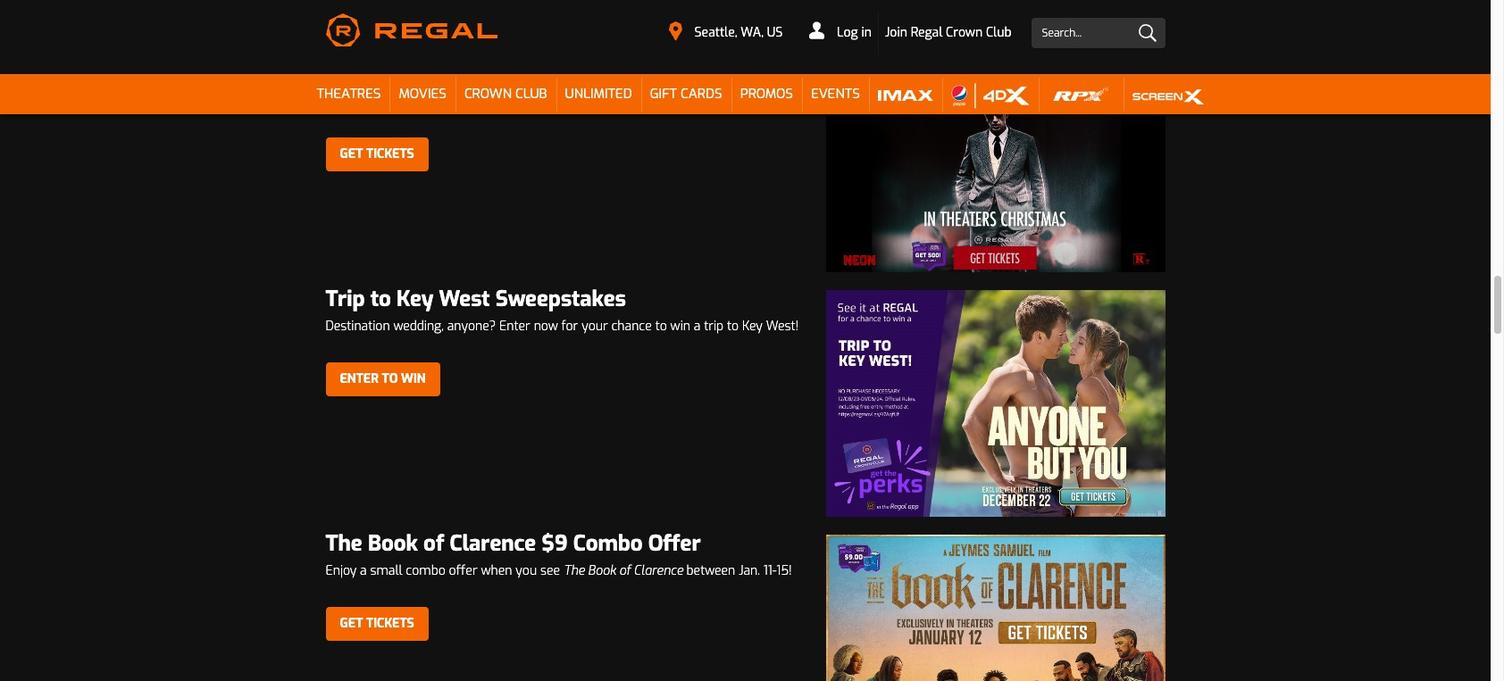 Task type: describe. For each thing, give the bounding box(es) containing it.
0 horizontal spatial key
[[397, 285, 434, 314]]

offer
[[649, 530, 701, 558]]

theatres
[[317, 85, 381, 103]]

regal image
[[326, 13, 497, 47]]

11-
[[764, 563, 777, 580]]

you
[[516, 563, 537, 580]]

1 horizontal spatial crown
[[465, 85, 512, 103]]

seattle, wa, us link
[[658, 17, 795, 47]]

1 vertical spatial book
[[588, 563, 617, 580]]

enter inside trip to key west sweepstakes destination wedding, anyone? enter now for your chance to win a trip to key west!
[[500, 318, 531, 335]]

1 vertical spatial of
[[619, 563, 631, 580]]

movies
[[399, 85, 447, 103]]

get for ferrari extra credits
[[340, 146, 363, 163]]

$9
[[542, 530, 568, 558]]

join
[[886, 24, 908, 41]]

crown club
[[465, 85, 547, 103]]

offer
[[449, 563, 478, 580]]

unlimited link
[[556, 74, 641, 115]]

map marker icon image
[[669, 21, 683, 41]]

get tickets link for ferrari extra credits
[[326, 138, 429, 171]]

from
[[729, 74, 758, 91]]

log in link
[[804, 11, 879, 55]]

credits
[[571, 74, 610, 91]]

enter to win link
[[326, 363, 440, 397]]

0 vertical spatial of
[[424, 530, 444, 558]]

tickets for the book of clarence $9 combo offer
[[366, 615, 415, 632]]

theatres link
[[308, 74, 390, 115]]

1 horizontal spatial the
[[564, 563, 585, 580]]

1 horizontal spatial key
[[743, 318, 763, 335]]

0 vertical spatial when
[[613, 74, 645, 91]]

gift cards
[[650, 85, 723, 103]]

500
[[511, 74, 535, 91]]

0 horizontal spatial the
[[326, 530, 363, 558]]

trip
[[704, 318, 724, 335]]

events link
[[803, 74, 869, 115]]

15!
[[777, 563, 793, 580]]

anyone?
[[447, 318, 496, 335]]

seattle,
[[695, 24, 738, 41]]

in
[[862, 24, 872, 41]]

now
[[534, 318, 558, 335]]

west
[[439, 285, 490, 314]]

between
[[687, 563, 736, 580]]

events
[[812, 85, 860, 103]]

combo
[[406, 563, 446, 580]]

cards
[[681, 85, 723, 103]]

destination
[[326, 318, 390, 335]]

ferrari
[[688, 74, 726, 91]]

Search... text field
[[1032, 18, 1166, 48]]

0 vertical spatial clarence
[[450, 530, 536, 558]]

ferrari extra credits
[[326, 41, 528, 70]]

promos
[[741, 85, 794, 103]]



Task type: locate. For each thing, give the bounding box(es) containing it.
0 vertical spatial get tickets
[[340, 146, 415, 163]]

key up wedding,
[[397, 285, 434, 314]]

when left you
[[481, 563, 513, 580]]

gift cards link
[[641, 74, 732, 115]]

a inside trip to key west sweepstakes destination wedding, anyone? enter now for your chance to win a trip to key west!
[[694, 318, 701, 335]]

credits
[[458, 41, 528, 70]]

when left gift
[[613, 74, 645, 91]]

the
[[326, 530, 363, 558], [564, 563, 585, 580]]

tickets for ferrari extra credits
[[366, 146, 415, 163]]

0 vertical spatial tickets
[[366, 146, 415, 163]]

2 get from the top
[[340, 615, 363, 632]]

regal crown club members get 500 extra credits when seeing ferrari
[[326, 74, 726, 91]]

1 horizontal spatial of
[[619, 563, 631, 580]]

jan. left 7! on the top
[[375, 93, 396, 110]]

1 horizontal spatial club
[[516, 85, 547, 103]]

0 horizontal spatial club
[[401, 74, 426, 91]]

a
[[694, 318, 701, 335], [360, 563, 367, 580]]

promos link
[[732, 74, 803, 115]]

seattle, wa, us
[[695, 24, 783, 41]]

0 horizontal spatial enter
[[340, 371, 379, 388]]

get tickets for the book of clarence $9 combo offer
[[340, 615, 415, 632]]

dec.
[[761, 74, 785, 91]]

get
[[489, 74, 507, 91]]

book down combo
[[588, 563, 617, 580]]

the up the enjoy
[[326, 530, 363, 558]]

seeing
[[648, 74, 685, 91]]

of up 'combo'
[[424, 530, 444, 558]]

pepsi 4dx logo image
[[952, 83, 1030, 109]]

1 tickets from the top
[[366, 146, 415, 163]]

get tickets for ferrari extra credits
[[340, 146, 415, 163]]

tickets down small
[[366, 615, 415, 632]]

tickets down 7! on the top
[[366, 146, 415, 163]]

1 get tickets from the top
[[340, 146, 415, 163]]

the book of clarence $9 combo offer enjoy a small combo offer when you see the book of clarence between jan. 11-15!
[[326, 530, 793, 580]]

combo
[[574, 530, 643, 558]]

get for the book of clarence $9 combo offer
[[340, 615, 363, 632]]

chance
[[612, 318, 652, 335]]

enter down destination
[[340, 371, 379, 388]]

get tickets down 7! on the top
[[340, 146, 415, 163]]

when
[[613, 74, 645, 91], [481, 563, 513, 580]]

0 vertical spatial jan.
[[375, 93, 396, 110]]

clarence up offer in the bottom left of the page
[[450, 530, 536, 558]]

rpx - regal premium experience image
[[1048, 83, 1115, 109]]

see
[[541, 563, 560, 580]]

log
[[837, 24, 859, 41]]

a right the enjoy
[[360, 563, 367, 580]]

of down combo
[[619, 563, 631, 580]]

unlimited
[[565, 85, 632, 103]]

your
[[582, 318, 608, 335]]

regal up 'through'
[[326, 74, 357, 91]]

key
[[397, 285, 434, 314], [743, 318, 763, 335]]

of
[[424, 530, 444, 558], [619, 563, 631, 580]]

1 vertical spatial the
[[564, 563, 585, 580]]

1 vertical spatial a
[[360, 563, 367, 580]]

1 get from the top
[[340, 146, 363, 163]]

0 vertical spatial regal
[[911, 24, 943, 41]]

1 vertical spatial clarence
[[634, 563, 684, 580]]

0 horizontal spatial a
[[360, 563, 367, 580]]

for
[[562, 318, 579, 335]]

2 get tickets link from the top
[[326, 607, 429, 641]]

1 vertical spatial get tickets
[[340, 615, 415, 632]]

0 vertical spatial enter
[[500, 318, 531, 335]]

get tickets down small
[[340, 615, 415, 632]]

join regal crown club link
[[879, 11, 1018, 55]]

get tickets
[[340, 146, 415, 163], [340, 615, 415, 632]]

user icon image
[[810, 22, 825, 40]]

sweepstakes
[[496, 285, 626, 314]]

0 horizontal spatial regal
[[326, 74, 357, 91]]

1 vertical spatial regal
[[326, 74, 357, 91]]

1 vertical spatial key
[[743, 318, 763, 335]]

enter left now
[[500, 318, 531, 335]]

enjoy
[[326, 563, 357, 580]]

win
[[671, 318, 691, 335]]

2 horizontal spatial crown
[[946, 24, 983, 41]]

1 vertical spatial tickets
[[366, 615, 415, 632]]

1 horizontal spatial book
[[588, 563, 617, 580]]

enter to win
[[340, 371, 426, 388]]

0 horizontal spatial of
[[424, 530, 444, 558]]

the right 'see'
[[564, 563, 585, 580]]

win
[[401, 371, 426, 388]]

join regal crown club
[[886, 24, 1012, 41]]

0 vertical spatial get
[[340, 146, 363, 163]]

trip to key west sweepstakes destination wedding, anyone? enter now for your chance to win a trip to key west!
[[326, 285, 799, 335]]

0 vertical spatial a
[[694, 318, 701, 335]]

0 vertical spatial book
[[368, 530, 418, 558]]

get down 'through'
[[340, 146, 363, 163]]

7!
[[400, 93, 410, 110]]

2 horizontal spatial club
[[987, 24, 1012, 41]]

gift
[[650, 85, 677, 103]]

get tickets link
[[326, 138, 429, 171], [326, 607, 429, 641]]

clarence
[[450, 530, 536, 558], [634, 563, 684, 580]]

when inside the book of clarence $9 combo offer enjoy a small combo offer when you see the book of clarence between jan. 11-15!
[[481, 563, 513, 580]]

from dec. 25 through jan. 7!
[[326, 74, 804, 110]]

2 get tickets from the top
[[340, 615, 415, 632]]

get tickets link down small
[[326, 607, 429, 641]]

regal
[[911, 24, 943, 41], [326, 74, 357, 91]]

clarence down offer
[[634, 563, 684, 580]]

1 vertical spatial get
[[340, 615, 363, 632]]

1 get tickets link from the top
[[326, 138, 429, 171]]

get down the enjoy
[[340, 615, 363, 632]]

1 vertical spatial jan.
[[739, 563, 760, 580]]

jan.
[[375, 93, 396, 110], [739, 563, 760, 580]]

jan. inside from dec. 25 through jan. 7!
[[375, 93, 396, 110]]

ferrari extra
[[326, 41, 452, 70]]

0 horizontal spatial when
[[481, 563, 513, 580]]

regal right join
[[911, 24, 943, 41]]

book
[[368, 530, 418, 558], [588, 563, 617, 580]]

book up small
[[368, 530, 418, 558]]

get tickets link down 7! on the top
[[326, 138, 429, 171]]

1 horizontal spatial regal
[[911, 24, 943, 41]]

wedding,
[[394, 318, 444, 335]]

2 tickets from the top
[[366, 615, 415, 632]]

0 vertical spatial get tickets link
[[326, 138, 429, 171]]

imax image
[[878, 83, 934, 109]]

25
[[788, 74, 804, 91]]

trip
[[326, 285, 365, 314]]

1 vertical spatial enter
[[340, 371, 379, 388]]

0 vertical spatial the
[[326, 530, 363, 558]]

0 horizontal spatial jan.
[[375, 93, 396, 110]]

screenx image
[[1133, 83, 1205, 109]]

west!
[[766, 318, 799, 335]]

get tickets link for the book of clarence $9 combo offer
[[326, 607, 429, 641]]

small
[[370, 563, 403, 580]]

key left west!
[[743, 318, 763, 335]]

tickets
[[366, 146, 415, 163], [366, 615, 415, 632]]

jan. left 11-
[[739, 563, 760, 580]]

a left trip
[[694, 318, 701, 335]]

1 horizontal spatial a
[[694, 318, 701, 335]]

a inside the book of clarence $9 combo offer enjoy a small combo offer when you see the book of clarence between jan. 11-15!
[[360, 563, 367, 580]]

through
[[326, 93, 372, 110]]

0 horizontal spatial clarence
[[450, 530, 536, 558]]

crown club link
[[456, 74, 556, 115]]

us
[[767, 24, 783, 41]]

log in
[[834, 24, 872, 41]]

0 vertical spatial key
[[397, 285, 434, 314]]

1 horizontal spatial when
[[613, 74, 645, 91]]

members
[[430, 74, 486, 91]]

0 horizontal spatial crown
[[361, 74, 397, 91]]

1 horizontal spatial clarence
[[634, 563, 684, 580]]

1 vertical spatial get tickets link
[[326, 607, 429, 641]]

0 horizontal spatial book
[[368, 530, 418, 558]]

wa,
[[741, 24, 764, 41]]

crown
[[946, 24, 983, 41], [361, 74, 397, 91], [465, 85, 512, 103]]

movies link
[[390, 74, 456, 115]]

jan. inside the book of clarence $9 combo offer enjoy a small combo offer when you see the book of clarence between jan. 11-15!
[[739, 563, 760, 580]]

to
[[371, 285, 391, 314], [656, 318, 667, 335], [727, 318, 739, 335], [382, 371, 398, 388]]

club
[[987, 24, 1012, 41], [401, 74, 426, 91], [516, 85, 547, 103]]

enter
[[500, 318, 531, 335], [340, 371, 379, 388]]

1 horizontal spatial jan.
[[739, 563, 760, 580]]

1 vertical spatial when
[[481, 563, 513, 580]]

get
[[340, 146, 363, 163], [340, 615, 363, 632]]

1 horizontal spatial enter
[[500, 318, 531, 335]]

extra
[[539, 74, 568, 91]]



Task type: vqa. For each thing, say whether or not it's contained in the screenshot.
EXTRA
yes



